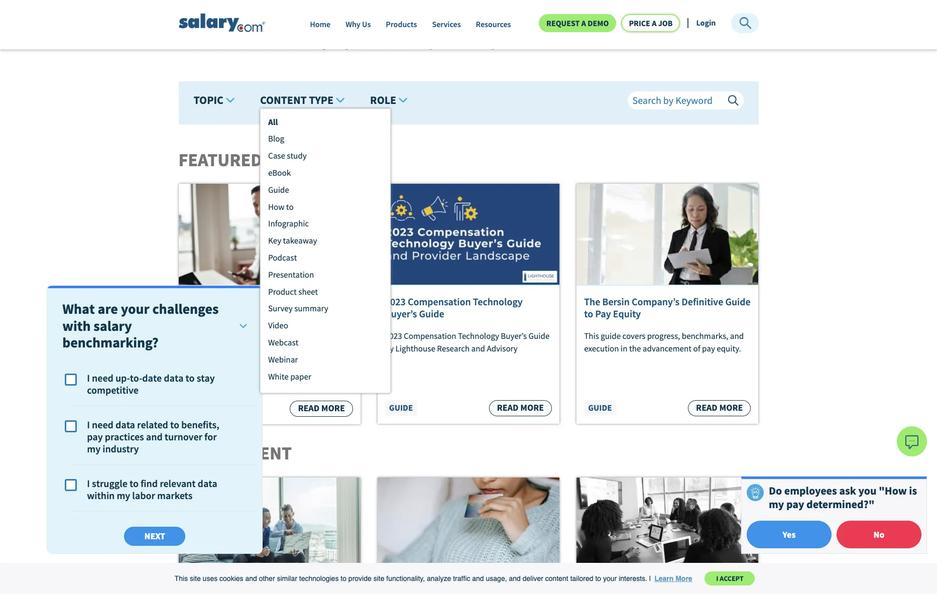 Task type: locate. For each thing, give the bounding box(es) containing it.
login link
[[697, 18, 716, 28]]

"how
[[880, 484, 908, 498]]

1 vertical spatial up-
[[116, 372, 130, 384]]

cookieconsent dialog
[[0, 564, 938, 595]]

why us link
[[346, 19, 371, 34]]

equity inside the plunkett pay equity framework prescribes a six-step methodology to attain pay equity
[[248, 319, 271, 330]]

plunkett for the plunkett pay equity framework
[[204, 296, 242, 309]]

i need up-to-date data to stay competitive
[[87, 372, 215, 397]]

and left 'deliver' on the right of page
[[509, 575, 521, 583]]

methodology
[[221, 332, 269, 343]]

of inside this guide covers progress, benchmarks, and execution in the advancement of pay equity.
[[694, 343, 701, 354]]

of
[[266, 33, 278, 51], [694, 343, 701, 354]]

1 horizontal spatial white
[[268, 371, 289, 382]]

date up team
[[244, 12, 271, 30]]

read
[[497, 402, 519, 413], [697, 402, 718, 413], [298, 403, 320, 414]]

0 vertical spatial industry
[[280, 33, 329, 51]]

pay
[[303, 332, 316, 343], [703, 343, 716, 354], [87, 431, 103, 443], [787, 497, 805, 511]]

to down video in the bottom of the page
[[271, 332, 278, 343]]

to-
[[227, 12, 244, 30], [130, 372, 142, 384]]

equity for the plunkett pay equity framework prescribes a six-step methodology to attain pay equity
[[248, 319, 271, 330]]

the
[[585, 295, 601, 308], [186, 296, 202, 309], [186, 319, 200, 330]]

2023 compensation technology buyer's guide image
[[378, 184, 560, 286]]

1 horizontal spatial this
[[585, 330, 600, 342]]

2023 inside 2023 compensation technology buyer's guide by lighthouse research and advisory
[[385, 330, 402, 342]]

i left struggle at the bottom left
[[87, 477, 90, 490]]

my left labor
[[117, 490, 130, 502]]

price a job link
[[622, 14, 681, 32]]

more for 2023 compensation technology buyer's guide
[[521, 402, 544, 413]]

more inside cookieconsent dialog
[[676, 575, 693, 583]]

the for the plunkett pay equity framework prescribes a six-step methodology to attain pay equity
[[186, 319, 200, 330]]

industry inside i need data related to benefits, pay practices and turnover for my industry
[[103, 443, 139, 455]]

most recent
[[179, 442, 292, 465]]

this inside this guide covers progress, benchmarks, and execution in the advancement of pay equity.
[[585, 330, 600, 342]]

for
[[205, 431, 217, 443]]

a
[[582, 18, 587, 28], [652, 18, 657, 28], [186, 332, 191, 343]]

a for request
[[582, 18, 587, 28]]

data inside i need data related to benefits, pay practices and turnover for my industry
[[116, 419, 135, 431]]

employees
[[785, 484, 838, 498]]

my up yes at right
[[769, 497, 785, 511]]

best
[[445, 12, 471, 30]]

data right relevant at the bottom
[[198, 477, 217, 490]]

0 vertical spatial practices
[[474, 12, 527, 30]]

framework up attain
[[273, 319, 313, 330]]

of inside stay up-to-date on compensation trends and best practices with the latest research and insights from our team of industry experts and compensation practitioners.
[[266, 33, 278, 51]]

1 vertical spatial 2023
[[385, 330, 402, 342]]

practices inside i need data related to benefits, pay practices and turnover for my industry
[[105, 431, 144, 443]]

read more for the bersin company's definitive guide to pay equity
[[697, 402, 744, 413]]

resources
[[476, 19, 511, 29]]

0 vertical spatial of
[[266, 33, 278, 51]]

struggle
[[92, 477, 128, 490]]

to right 'how'
[[286, 201, 294, 212]]

1 vertical spatial industry
[[103, 443, 139, 455]]

to- down benchmarking?
[[130, 372, 142, 384]]

1 need from the top
[[92, 372, 113, 384]]

1 vertical spatial your
[[604, 575, 617, 583]]

my inside do employees ask you "how is my pay determined?"
[[769, 497, 785, 511]]

0 horizontal spatial to-
[[130, 372, 142, 384]]

and inside this guide covers progress, benchmarks, and execution in the advancement of pay equity.
[[731, 330, 744, 342]]

0 vertical spatial 2023
[[385, 295, 406, 308]]

site right provide
[[374, 575, 385, 583]]

within
[[87, 490, 115, 502]]

up- up our
[[207, 12, 227, 30]]

1 vertical spatial data
[[116, 419, 135, 431]]

to- inside stay up-to-date on compensation trends and best practices with the latest research and insights from our team of industry experts and compensation practitioners.
[[227, 12, 244, 30]]

read for the plunkett pay equity framework
[[298, 403, 320, 414]]

how
[[268, 201, 285, 212]]

buyer's up by
[[385, 307, 417, 320]]

read more
[[497, 402, 544, 413], [697, 402, 744, 413], [298, 403, 345, 414]]

compensation up research
[[408, 295, 471, 308]]

0 vertical spatial with
[[530, 12, 556, 30]]

1 vertical spatial this
[[175, 575, 188, 583]]

1 horizontal spatial with
[[530, 12, 556, 30]]

plunkett for the plunkett pay equity framework prescribes a six-step methodology to attain pay equity
[[201, 319, 232, 330]]

0 vertical spatial plunkett
[[204, 296, 242, 309]]

1 horizontal spatial date
[[244, 12, 271, 30]]

industry up struggle at the bottom left
[[103, 443, 139, 455]]

read more for the plunkett pay equity framework
[[298, 403, 345, 414]]

2 horizontal spatial read
[[697, 402, 718, 413]]

1 vertical spatial the
[[630, 343, 642, 354]]

infographic
[[268, 218, 309, 229]]

of down on
[[266, 33, 278, 51]]

1 vertical spatial compensation
[[404, 330, 457, 342]]

1 vertical spatial date
[[142, 372, 162, 384]]

with up practitioners.
[[530, 12, 556, 30]]

this up execution
[[585, 330, 600, 342]]

1 vertical spatial technology
[[458, 330, 500, 342]]

read for 2023 compensation technology buyer's guide
[[497, 402, 519, 413]]

2 horizontal spatial data
[[198, 477, 217, 490]]

my up struggle at the bottom left
[[87, 443, 101, 455]]

0 horizontal spatial read
[[298, 403, 320, 414]]

0 vertical spatial to-
[[227, 12, 244, 30]]

data inside i struggle to find relevant data within my labor markets
[[198, 477, 217, 490]]

data left related in the left bottom of the page
[[116, 419, 135, 431]]

0 vertical spatial white
[[268, 371, 289, 382]]

i accept
[[717, 575, 744, 584]]

1 horizontal spatial the
[[630, 343, 642, 354]]

this left the uses
[[175, 575, 188, 583]]

1 vertical spatial to-
[[130, 372, 142, 384]]

|
[[650, 575, 652, 583]]

compensation
[[292, 12, 376, 30], [404, 33, 489, 51]]

analyze
[[427, 575, 451, 583]]

0 horizontal spatial this
[[175, 575, 188, 583]]

to left find
[[130, 477, 139, 490]]

1 vertical spatial with
[[62, 317, 91, 335]]

industry down home
[[280, 33, 329, 51]]

i down 'competitive'
[[87, 419, 90, 431]]

no button
[[837, 521, 922, 549]]

0 vertical spatial compensation
[[408, 295, 471, 308]]

1 horizontal spatial industry
[[280, 33, 329, 51]]

need inside i need data related to benefits, pay practices and turnover for my industry
[[92, 419, 113, 431]]

your right are
[[121, 300, 150, 318]]

industry
[[280, 33, 329, 51], [103, 443, 139, 455]]

your
[[121, 300, 150, 318], [604, 575, 617, 583]]

1 vertical spatial need
[[92, 419, 113, 431]]

price
[[629, 18, 651, 28]]

and left turnover
[[146, 431, 163, 443]]

1 horizontal spatial read
[[497, 402, 519, 413]]

1 horizontal spatial my
[[117, 490, 130, 502]]

0 vertical spatial your
[[121, 300, 150, 318]]

plunkett
[[204, 296, 242, 309], [201, 319, 232, 330]]

pay right do
[[787, 497, 805, 511]]

find
[[141, 477, 158, 490]]

equity
[[261, 296, 289, 309], [614, 307, 641, 320], [248, 319, 271, 330]]

buyer's inside 2023 compensation technology buyer's guide by lighthouse research and advisory
[[501, 330, 527, 342]]

buyer's for 2023 compensation technology buyer's guide
[[385, 307, 417, 320]]

need inside "i need up-to-date data to stay competitive"
[[92, 372, 113, 384]]

0 horizontal spatial a
[[186, 332, 191, 343]]

0 horizontal spatial white
[[190, 403, 215, 415]]

i inside "i need up-to-date data to stay competitive"
[[87, 372, 90, 384]]

of down the benchmarks,
[[694, 343, 701, 354]]

0 horizontal spatial buyer's
[[385, 307, 417, 320]]

i struggle to find relevant data within my labor markets
[[87, 477, 217, 502]]

buyer's for 2023 compensation technology buyer's guide by lighthouse research and advisory
[[501, 330, 527, 342]]

0 vertical spatial technology
[[473, 295, 523, 308]]

1 horizontal spatial buyer's
[[501, 330, 527, 342]]

i inside i need data related to benefits, pay practices and turnover for my industry
[[87, 419, 90, 431]]

do
[[769, 484, 783, 498]]

framework
[[291, 296, 341, 309], [273, 319, 313, 330]]

i inside button
[[717, 575, 719, 584]]

to- inside "i need up-to-date data to stay competitive"
[[130, 372, 142, 384]]

1 vertical spatial white
[[190, 403, 215, 415]]

the right in
[[630, 343, 642, 354]]

and left the advisory
[[472, 343, 486, 354]]

0 vertical spatial need
[[92, 372, 113, 384]]

competitive
[[87, 384, 139, 397]]

2 horizontal spatial read more
[[697, 402, 744, 413]]

compensation inside 2023 compensation technology buyer's guide
[[408, 295, 471, 308]]

pay up methodology
[[234, 319, 246, 330]]

1 vertical spatial plunkett
[[201, 319, 232, 330]]

need for data
[[92, 419, 113, 431]]

1 2023 from the top
[[385, 295, 406, 308]]

0 horizontal spatial read more link
[[290, 401, 353, 417]]

i down benchmarking?
[[87, 372, 90, 384]]

pay up struggle at the bottom left
[[87, 431, 103, 443]]

to- up team
[[227, 12, 244, 30]]

white paper
[[190, 403, 241, 415]]

pay inside the plunkett pay equity framework prescribes a six-step methodology to attain pay equity
[[234, 319, 246, 330]]

the for the plunkett pay equity framework
[[186, 296, 202, 309]]

the inside the plunkett pay equity framework prescribes a six-step methodology to attain pay equity
[[186, 319, 200, 330]]

1 horizontal spatial read more
[[497, 402, 544, 413]]

the plunkett pay equity framework prescribes a six-step methodology to attain pay equity
[[186, 319, 352, 343]]

this guide covers progress, benchmarks, and execution in the advancement of pay equity.
[[585, 330, 744, 354]]

1 horizontal spatial of
[[694, 343, 701, 354]]

2 2023 from the top
[[385, 330, 402, 342]]

tailored
[[571, 575, 594, 583]]

date right 'competitive'
[[142, 372, 162, 384]]

home link
[[310, 19, 331, 34]]

survey
[[268, 303, 293, 314]]

0 horizontal spatial my
[[87, 443, 101, 455]]

i inside i struggle to find relevant data within my labor markets
[[87, 477, 90, 490]]

0 horizontal spatial data
[[116, 419, 135, 431]]

do employees ask you "how is my pay determined?" document
[[742, 477, 928, 554]]

need down 'competitive'
[[92, 419, 113, 431]]

1 horizontal spatial read more link
[[489, 400, 552, 416]]

equity inside the bersin company's definitive guide to pay equity
[[614, 307, 641, 320]]

i left accept
[[717, 575, 719, 584]]

2 horizontal spatial a
[[652, 18, 657, 28]]

pay right attain
[[303, 332, 316, 343]]

related
[[137, 419, 168, 431]]

0 vertical spatial up-
[[207, 12, 227, 30]]

0 vertical spatial data
[[164, 372, 184, 384]]

1 horizontal spatial data
[[164, 372, 184, 384]]

0 horizontal spatial your
[[121, 300, 150, 318]]

services link
[[432, 19, 461, 34]]

with left are
[[62, 317, 91, 335]]

the left latest
[[558, 12, 578, 30]]

1 horizontal spatial practices
[[474, 12, 527, 30]]

need down benchmarking?
[[92, 372, 113, 384]]

to right related in the left bottom of the page
[[170, 419, 179, 431]]

None search field
[[628, 91, 744, 108]]

0 vertical spatial this
[[585, 330, 600, 342]]

1 horizontal spatial to-
[[227, 12, 244, 30]]

data inside "i need up-to-date data to stay competitive"
[[164, 372, 184, 384]]

0 horizontal spatial practices
[[105, 431, 144, 443]]

do employees ask you "how is my pay determined?"
[[769, 484, 918, 511]]

request a demo link
[[539, 14, 617, 32]]

data for to-
[[164, 372, 184, 384]]

0 vertical spatial date
[[244, 12, 271, 30]]

1 vertical spatial of
[[694, 343, 701, 354]]

compensation for 2023 compensation technology buyer's guide
[[408, 295, 471, 308]]

to inside i need data related to benefits, pay practices and turnover for my industry
[[170, 419, 179, 431]]

us
[[362, 19, 371, 29]]

practices down 'competitive'
[[105, 431, 144, 443]]

date inside stay up-to-date on compensation trends and best practices with the latest research and insights from our team of industry experts and compensation practitioners.
[[244, 12, 271, 30]]

gender pay gap: why are women paid less? image
[[378, 478, 560, 579]]

technology for 2023 compensation technology buyer's guide
[[473, 295, 523, 308]]

stay
[[179, 12, 204, 30]]

turnover
[[165, 431, 203, 443]]

framework inside the plunkett pay equity framework prescribes a six-step methodology to attain pay equity
[[273, 319, 313, 330]]

pay inside the plunkett pay equity framework prescribes a six-step methodology to attain pay equity
[[303, 332, 316, 343]]

up- down benchmarking?
[[116, 372, 130, 384]]

0 horizontal spatial of
[[266, 33, 278, 51]]

1 vertical spatial practices
[[105, 431, 144, 443]]

type
[[309, 93, 334, 107]]

pay down the benchmarks,
[[703, 343, 716, 354]]

you
[[859, 484, 877, 498]]

technology
[[473, 295, 523, 308], [458, 330, 500, 342]]

ask
[[840, 484, 857, 498]]

1 vertical spatial framework
[[273, 319, 313, 330]]

technology inside 2023 compensation technology buyer's guide by lighthouse research and advisory
[[458, 330, 500, 342]]

data left stay
[[164, 372, 184, 384]]

practices up practitioners.
[[474, 12, 527, 30]]

2 need from the top
[[92, 419, 113, 431]]

0 horizontal spatial site
[[190, 575, 201, 583]]

0 horizontal spatial the
[[558, 12, 578, 30]]

framework for the plunkett pay equity framework prescribes a six-step methodology to attain pay equity
[[273, 319, 313, 330]]

paper
[[217, 403, 241, 415]]

the bersin company's definitive guide to pay equity
[[585, 295, 751, 320]]

deliver
[[523, 575, 544, 583]]

compensation for 2023 compensation technology buyer's guide by lighthouse research and advisory
[[404, 330, 457, 342]]

data for find
[[198, 477, 217, 490]]

1 horizontal spatial compensation
[[404, 33, 489, 51]]

your left the interests.
[[604, 575, 617, 583]]

0 horizontal spatial with
[[62, 317, 91, 335]]

buyer's up the advisory
[[501, 330, 527, 342]]

1 horizontal spatial up-
[[207, 12, 227, 30]]

search image
[[728, 95, 739, 106]]

a left job at the right top
[[652, 18, 657, 28]]

compensation up lighthouse
[[404, 330, 457, 342]]

1 vertical spatial buyer's
[[501, 330, 527, 342]]

2 vertical spatial data
[[198, 477, 217, 490]]

white down "webinar"
[[268, 371, 289, 382]]

framework up prescribes
[[291, 296, 341, 309]]

buyer's inside 2023 compensation technology buyer's guide
[[385, 307, 417, 320]]

a left six-
[[186, 332, 191, 343]]

plunkett inside the plunkett pay equity framework prescribes a six-step methodology to attain pay equity
[[201, 319, 232, 330]]

1 horizontal spatial a
[[582, 18, 587, 28]]

demo
[[588, 18, 609, 28]]

2023 inside 2023 compensation technology buyer's guide
[[385, 295, 406, 308]]

by
[[385, 343, 394, 354]]

technology inside 2023 compensation technology buyer's guide
[[473, 295, 523, 308]]

date inside "i need up-to-date data to stay competitive"
[[142, 372, 162, 384]]

0 vertical spatial buyer's
[[385, 307, 417, 320]]

what are your challenges with salary benchmarking? document
[[47, 286, 263, 554]]

0 horizontal spatial industry
[[103, 443, 139, 455]]

0 horizontal spatial up-
[[116, 372, 130, 384]]

and inside 2023 compensation technology buyer's guide by lighthouse research and advisory
[[472, 343, 486, 354]]

compensation inside 2023 compensation technology buyer's guide by lighthouse research and advisory
[[404, 330, 457, 342]]

1 horizontal spatial your
[[604, 575, 617, 583]]

white up benefits,
[[190, 403, 215, 415]]

the inside stay up-to-date on compensation trends and best practices with the latest research and insights from our team of industry experts and compensation practitioners.
[[558, 12, 578, 30]]

1 horizontal spatial site
[[374, 575, 385, 583]]

to left stay
[[186, 372, 195, 384]]

read more link for 2023 compensation technology buyer's guide
[[489, 400, 552, 416]]

most
[[179, 442, 225, 465]]

2 horizontal spatial my
[[769, 497, 785, 511]]

i accept button
[[705, 572, 756, 586]]

site left the uses
[[190, 575, 201, 583]]

to right tailored
[[596, 575, 602, 583]]

my
[[87, 443, 101, 455], [117, 490, 130, 502], [769, 497, 785, 511]]

0 vertical spatial the
[[558, 12, 578, 30]]

and up equity.
[[731, 330, 744, 342]]

with inside 'what are your challenges with salary benchmarking?'
[[62, 317, 91, 335]]

0 horizontal spatial date
[[142, 372, 162, 384]]

team
[[233, 33, 263, 51]]

this inside cookieconsent dialog
[[175, 575, 188, 583]]

need
[[92, 372, 113, 384], [92, 419, 113, 431]]

0 vertical spatial framework
[[291, 296, 341, 309]]

the inside the bersin company's definitive guide to pay equity
[[585, 295, 601, 308]]

2 horizontal spatial read more link
[[689, 400, 752, 416]]

the
[[558, 12, 578, 30], [630, 343, 642, 354]]

relevant
[[160, 477, 196, 490]]

2023
[[385, 295, 406, 308], [385, 330, 402, 342]]

0 horizontal spatial compensation
[[292, 12, 376, 30]]

to left the bersin
[[585, 307, 594, 320]]

pay up guide on the right
[[596, 307, 612, 320]]

2023 compensation technology buyer's guide
[[385, 295, 523, 320]]

0 horizontal spatial read more
[[298, 403, 345, 414]]

pay left survey
[[244, 296, 259, 309]]

a left "demo"
[[582, 18, 587, 28]]

similar
[[277, 575, 297, 583]]

to inside "i need up-to-date data to stay competitive"
[[186, 372, 195, 384]]



Task type: describe. For each thing, give the bounding box(es) containing it.
why
[[346, 19, 361, 29]]

from
[[179, 33, 207, 51]]

how to
[[268, 201, 294, 212]]

1 site from the left
[[190, 575, 201, 583]]

equity
[[318, 332, 340, 343]]

research
[[437, 343, 470, 354]]

markets
[[157, 490, 193, 502]]

i for i struggle to find relevant data within my labor markets
[[87, 477, 90, 490]]

read more for 2023 compensation technology buyer's guide
[[497, 402, 544, 413]]

salary
[[94, 317, 132, 335]]

attain
[[280, 332, 301, 343]]

practitioners.
[[491, 33, 570, 51]]

my inside i struggle to find relevant data within my labor markets
[[117, 490, 130, 502]]

up- inside stay up-to-date on compensation trends and best practices with the latest research and insights from our team of industry experts and compensation practitioners.
[[207, 12, 227, 30]]

request a demo
[[547, 18, 609, 28]]

1 vertical spatial compensation
[[404, 33, 489, 51]]

i for i accept
[[717, 575, 719, 584]]

read for the bersin company's definitive guide to pay equity
[[697, 402, 718, 413]]

accept
[[720, 575, 744, 584]]

the plunkett pay equity framework image
[[179, 184, 361, 286]]

to left provide
[[341, 575, 347, 583]]

featured
[[179, 149, 262, 171]]

0 vertical spatial compensation
[[292, 12, 376, 30]]

benefits,
[[181, 419, 219, 431]]

framework for the plunkett pay equity framework
[[291, 296, 341, 309]]

what are your challenges with salary benchmarking?
[[62, 300, 219, 352]]

a inside the plunkett pay equity framework prescribes a six-step methodology to attain pay equity
[[186, 332, 191, 343]]

bersin
[[603, 295, 630, 308]]

advancement
[[643, 343, 692, 354]]

why us
[[346, 19, 371, 29]]

products
[[386, 19, 417, 29]]

functionality,
[[387, 575, 425, 583]]

sheet
[[299, 286, 318, 297]]

key
[[268, 235, 282, 246]]

the for the bersin company's definitive guide to pay equity
[[585, 295, 601, 308]]

case study
[[268, 150, 307, 161]]

key takeaway
[[268, 235, 317, 246]]

interests.
[[619, 575, 648, 583]]

up- inside "i need up-to-date data to stay competitive"
[[116, 372, 130, 384]]

next button
[[124, 527, 186, 546]]

the essentials of successful compensation plan management| salary.com image
[[577, 478, 759, 579]]

more for the plunkett pay equity framework
[[322, 403, 345, 414]]

no
[[874, 529, 885, 541]]

are
[[98, 300, 118, 318]]

stay
[[197, 372, 215, 384]]

presentation
[[268, 269, 314, 280]]

with inside stay up-to-date on compensation trends and best practices with the latest research and insights from our team of industry experts and compensation practitioners.
[[530, 12, 556, 30]]

case
[[268, 150, 285, 161]]

topic
[[194, 93, 224, 107]]

pay inside i need data related to benefits, pay practices and turnover for my industry
[[87, 431, 103, 443]]

recent
[[228, 442, 292, 465]]

yes button
[[747, 521, 832, 549]]

to inside the bersin company's definitive guide to pay equity
[[585, 307, 594, 320]]

determined?"
[[807, 497, 875, 511]]

2023 for 2023 compensation technology buyer's guide by lighthouse research and advisory
[[385, 330, 402, 342]]

search image
[[739, 16, 753, 30]]

this for this site uses cookies and other similar technologies to provide site functionality, analyze traffic and usage, and deliver content tailored to your interests. | learn more
[[175, 575, 188, 583]]

guide inside 2023 compensation technology buyer's guide
[[419, 307, 445, 320]]

read more link for the bersin company's definitive guide to pay equity
[[689, 400, 752, 416]]

technology for 2023 compensation technology buyer's guide by lighthouse research and advisory
[[458, 330, 500, 342]]

is
[[910, 484, 918, 498]]

pay for the plunkett pay equity framework prescribes a six-step methodology to attain pay equity
[[234, 319, 246, 330]]

company's
[[632, 295, 680, 308]]

practices inside stay up-to-date on compensation trends and best practices with the latest research and insights from our team of industry experts and compensation practitioners.
[[474, 12, 527, 30]]

in
[[621, 343, 628, 354]]

usage,
[[486, 575, 507, 583]]

other
[[259, 575, 275, 583]]

login
[[697, 18, 716, 28]]

2023 for 2023 compensation technology buyer's guide
[[385, 295, 406, 308]]

to inside the plunkett pay equity framework prescribes a six-step methodology to attain pay equity
[[271, 332, 278, 343]]

i for i need data related to benefits, pay practices and turnover for my industry
[[87, 419, 90, 431]]

pay inside do employees ask you "how is my pay determined?"
[[787, 497, 805, 511]]

survey summary
[[268, 303, 329, 314]]

yes
[[783, 529, 796, 541]]

and down products
[[379, 33, 401, 51]]

lighthouse
[[396, 343, 436, 354]]

provide
[[349, 575, 372, 583]]

ebook
[[268, 167, 291, 178]]

2023 compensation technology buyer's guide by lighthouse research and advisory
[[385, 330, 550, 354]]

and inside i need data related to benefits, pay practices and turnover for my industry
[[146, 431, 163, 443]]

white for white paper
[[190, 403, 215, 415]]

webinar
[[268, 354, 298, 365]]

research
[[616, 12, 667, 30]]

white paper
[[268, 371, 312, 382]]

the inside this guide covers progress, benchmarks, and execution in the advancement of pay equity.
[[630, 343, 642, 354]]

10 ways ai can be used in talent acquisition image
[[179, 478, 361, 579]]

your inside cookieconsent dialog
[[604, 575, 617, 583]]

white for white paper
[[268, 371, 289, 382]]

to inside i struggle to find relevant data within my labor markets
[[130, 477, 139, 490]]

my inside i need data related to benefits, pay practices and turnover for my industry
[[87, 443, 101, 455]]

guide inside the bersin company's definitive guide to pay equity
[[726, 295, 751, 308]]

2 site from the left
[[374, 575, 385, 583]]

benchmarking?
[[62, 334, 159, 352]]

progress,
[[648, 330, 681, 342]]

more for the bersin company's definitive guide to pay equity
[[720, 402, 744, 413]]

labor
[[132, 490, 155, 502]]

how to continuously monitor pay equity image
[[577, 184, 759, 286]]

guide inside 2023 compensation technology buyer's guide by lighthouse research and advisory
[[529, 330, 550, 342]]

pay for the plunkett pay equity framework
[[244, 296, 259, 309]]

i need data related to benefits, pay practices and turnover for my industry
[[87, 419, 219, 455]]

pay inside the bersin company's definitive guide to pay equity
[[596, 307, 612, 320]]

the plunkett pay equity framework
[[186, 296, 341, 309]]

webcast
[[268, 337, 299, 348]]

need for up-
[[92, 372, 113, 384]]

products link
[[386, 19, 417, 34]]

advisory
[[487, 343, 518, 354]]

and right traffic
[[473, 575, 484, 583]]

all
[[268, 116, 278, 128]]

technologies
[[299, 575, 339, 583]]

equity.
[[717, 343, 742, 354]]

and left the other
[[245, 575, 257, 583]]

equity for the plunkett pay equity framework
[[261, 296, 289, 309]]

the bersin company's definitive guide to pay equity link
[[585, 295, 752, 320]]

content
[[260, 93, 307, 107]]

latest
[[581, 12, 614, 30]]

your inside 'what are your challenges with salary benchmarking?'
[[121, 300, 150, 318]]

learn
[[655, 575, 674, 583]]

summary
[[295, 303, 329, 314]]

and left login link
[[670, 12, 692, 30]]

and left best
[[420, 12, 442, 30]]

blog
[[268, 133, 284, 144]]

podcast
[[268, 252, 297, 263]]

benchmarks,
[[682, 330, 729, 342]]

resources link
[[476, 19, 511, 34]]

read more link for the plunkett pay equity framework
[[290, 401, 353, 417]]

next
[[144, 531, 165, 542]]

takeaway
[[283, 235, 317, 246]]

industry inside stay up-to-date on compensation trends and best practices with the latest research and insights from our team of industry experts and compensation practitioners.
[[280, 33, 329, 51]]

services
[[432, 19, 461, 29]]

role
[[370, 93, 397, 107]]

a for price
[[652, 18, 657, 28]]

insights
[[695, 12, 741, 30]]

i for i need up-to-date data to stay competitive
[[87, 372, 90, 384]]

pay inside this guide covers progress, benchmarks, and execution in the advancement of pay equity.
[[703, 343, 716, 354]]

Search by Keyword search field
[[628, 91, 744, 109]]

salary.com image
[[179, 14, 265, 32]]

2023 compensation technology buyer's guide link
[[385, 295, 552, 320]]

this for this guide covers progress, benchmarks, and execution in the advancement of pay equity.
[[585, 330, 600, 342]]

cookies
[[220, 575, 244, 583]]

what
[[62, 300, 95, 318]]



Task type: vqa. For each thing, say whether or not it's contained in the screenshot.
topmost total
no



